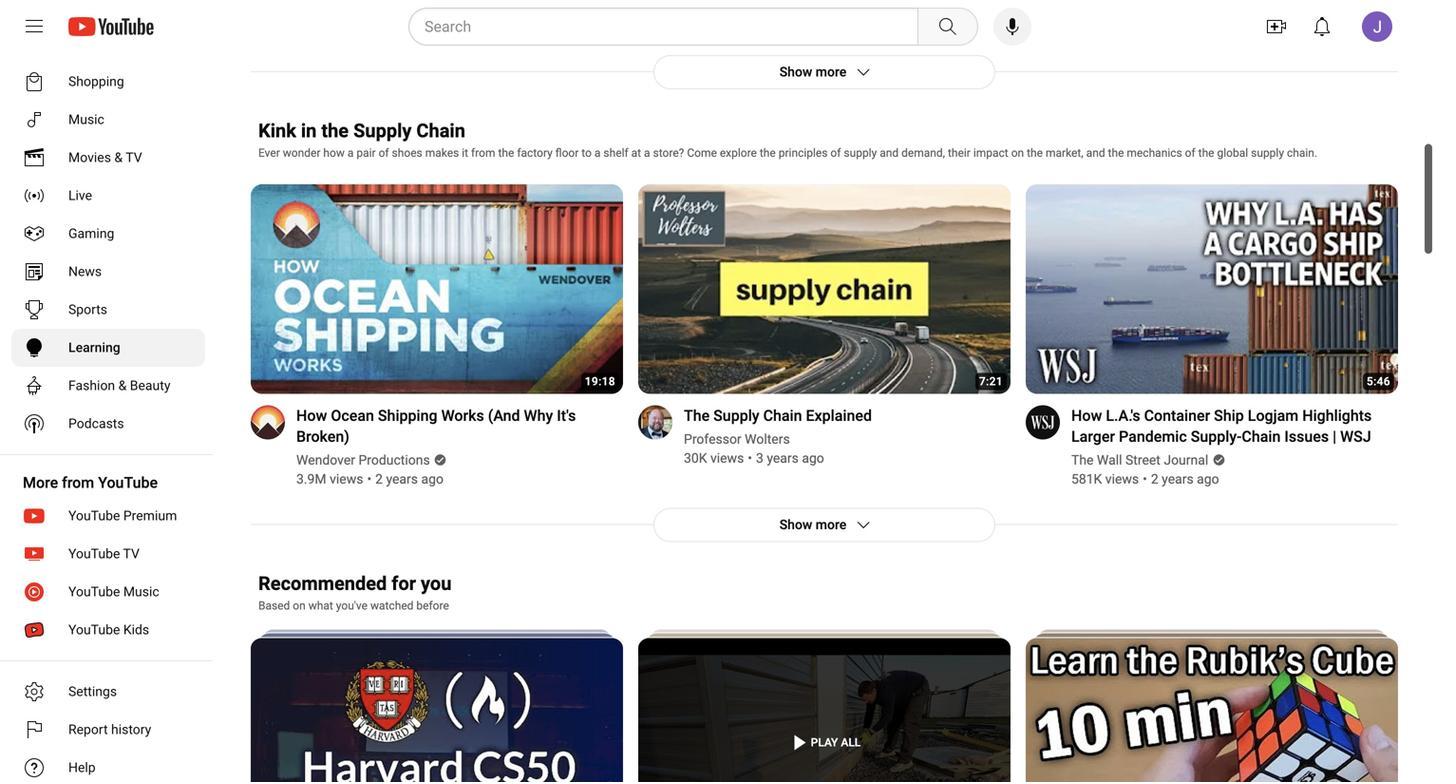 Task type: vqa. For each thing, say whether or not it's contained in the screenshot.
"Kavanaugh Failure"
no



Task type: locate. For each thing, give the bounding box(es) containing it.
on right 'impact'
[[1012, 146, 1025, 160]]

1 horizontal spatial the
[[1072, 452, 1094, 468]]

avatar image image
[[1363, 11, 1393, 42]]

supply-
[[1191, 428, 1243, 446]]

the wall street journal
[[1072, 452, 1209, 468]]

youtube premium
[[68, 508, 177, 524]]

0 vertical spatial chain
[[417, 120, 466, 142]]

1 horizontal spatial supply
[[714, 407, 760, 425]]

all
[[841, 736, 861, 750]]

2 for pandemic
[[1152, 471, 1159, 487]]

2 years ago down productions
[[376, 471, 444, 487]]

supply up professor wolters
[[714, 407, 760, 425]]

0 vertical spatial show more
[[780, 64, 847, 80]]

views for supply
[[711, 450, 744, 466]]

1 vertical spatial &
[[118, 378, 127, 393]]

2 how from the left
[[1072, 407, 1103, 425]]

shelf
[[604, 146, 629, 160]]

ago for container
[[1198, 471, 1220, 487]]

2 horizontal spatial years
[[1162, 471, 1194, 487]]

shoes
[[392, 146, 423, 160]]

show more button up kink in the supply chain ever wonder how a pair of shoes makes it from the factory floor to a shelf at a store? come explore the principles of supply and demand, their impact on the market, and the mechanics of the global supply chain.
[[654, 55, 996, 89]]

more up kink in the supply chain ever wonder how a pair of shoes makes it from the factory floor to a shelf at a store? come explore the principles of supply and demand, their impact on the market, and the mechanics of the global supply chain.
[[816, 64, 847, 80]]

0 vertical spatial from
[[471, 146, 496, 160]]

1 horizontal spatial views
[[711, 450, 744, 466]]

0 horizontal spatial the
[[684, 407, 710, 425]]

help link
[[11, 749, 205, 782], [11, 749, 205, 782]]

1 horizontal spatial supply
[[1252, 146, 1285, 160]]

how
[[297, 407, 327, 425], [1072, 407, 1103, 425]]

0 horizontal spatial ago
[[421, 471, 444, 487]]

2 of from the left
[[831, 146, 841, 160]]

3.9m
[[297, 471, 327, 487]]

0 horizontal spatial of
[[379, 146, 389, 160]]

ago down productions
[[421, 471, 444, 487]]

ago down 'explained'
[[802, 450, 825, 466]]

1 horizontal spatial on
[[1012, 146, 1025, 160]]

chain up makes
[[417, 120, 466, 142]]

of right principles
[[831, 146, 841, 160]]

makes
[[425, 146, 459, 160]]

0 vertical spatial &
[[114, 150, 123, 165]]

shopping link
[[11, 63, 205, 101], [11, 63, 205, 101]]

2 more from the top
[[816, 517, 847, 533]]

shipping
[[378, 407, 438, 425]]

1 vertical spatial show
[[780, 517, 813, 533]]

music link
[[11, 101, 205, 139], [11, 101, 205, 139]]

show for show more text field
[[780, 64, 813, 80]]

1 horizontal spatial chain
[[764, 407, 803, 425]]

show more button down 3 years ago
[[654, 508, 996, 542]]

on inside kink in the supply chain ever wonder how a pair of shoes makes it from the factory floor to a shelf at a store? come explore the principles of supply and demand, their impact on the market, and the mechanics of the global supply chain.
[[1012, 146, 1025, 160]]

youtube down more from youtube
[[68, 508, 120, 524]]

(and
[[488, 407, 520, 425]]

1 horizontal spatial a
[[595, 146, 601, 160]]

youtube for premium
[[68, 508, 120, 524]]

supply up "pair"
[[354, 120, 412, 142]]

Search text field
[[425, 14, 914, 39]]

1 horizontal spatial from
[[471, 146, 496, 160]]

1 how from the left
[[297, 407, 327, 425]]

settings
[[68, 684, 117, 699]]

news link
[[11, 253, 205, 291], [11, 253, 205, 291]]

settings link
[[11, 673, 205, 711], [11, 673, 205, 711]]

0 vertical spatial show more button
[[654, 55, 996, 89]]

on
[[1012, 146, 1025, 160], [293, 599, 306, 612]]

from right more
[[62, 474, 94, 492]]

1 vertical spatial tv
[[123, 546, 140, 562]]

youtube tv link
[[11, 535, 205, 573], [11, 535, 205, 573]]

youtube for music
[[68, 584, 120, 600]]

pair
[[357, 146, 376, 160]]

& for tv
[[114, 150, 123, 165]]

fashion & beauty link
[[11, 367, 205, 405], [11, 367, 205, 405]]

gaming
[[68, 226, 114, 241]]

581k views
[[1072, 471, 1140, 487]]

5:46
[[1367, 375, 1391, 388]]

1 2 from the left
[[376, 471, 383, 487]]

chain inside kink in the supply chain ever wonder how a pair of shoes makes it from the factory floor to a shelf at a store? come explore the principles of supply and demand, their impact on the market, and the mechanics of the global supply chain.
[[417, 120, 466, 142]]

0 horizontal spatial 2
[[376, 471, 383, 487]]

principles
[[779, 146, 828, 160]]

broken)
[[297, 428, 350, 446]]

how inside how ocean shipping works (and why it's broken)
[[297, 407, 327, 425]]

on left what
[[293, 599, 306, 612]]

0 vertical spatial music
[[68, 112, 104, 127]]

0 vertical spatial supply
[[354, 120, 412, 142]]

sports link
[[11, 291, 205, 329], [11, 291, 205, 329]]

3
[[757, 450, 764, 466]]

how ocean shipping works (and why it's broken) by wendover productions 3,949,789 views 2 years ago 19 minutes element
[[297, 405, 601, 447]]

2 2 from the left
[[1152, 471, 1159, 487]]

2 down wendover productions link
[[376, 471, 383, 487]]

gaming link
[[11, 215, 205, 253], [11, 215, 205, 253]]

the for the wall street journal
[[1072, 452, 1094, 468]]

1 horizontal spatial years
[[767, 450, 799, 466]]

more from youtube
[[23, 474, 158, 492]]

2 horizontal spatial a
[[644, 146, 651, 160]]

the
[[322, 120, 349, 142], [498, 146, 514, 160], [760, 146, 776, 160], [1027, 146, 1044, 160], [1109, 146, 1125, 160], [1199, 146, 1215, 160]]

0 vertical spatial on
[[1012, 146, 1025, 160]]

1 show from the top
[[780, 64, 813, 80]]

30k
[[684, 450, 708, 466]]

0 vertical spatial tv
[[126, 150, 142, 165]]

ago
[[802, 450, 825, 466], [421, 471, 444, 487], [1198, 471, 1220, 487]]

a left "pair"
[[348, 146, 354, 160]]

2 horizontal spatial views
[[1106, 471, 1140, 487]]

global
[[1218, 146, 1249, 160]]

ago down journal
[[1198, 471, 1220, 487]]

how up "larger"
[[1072, 407, 1103, 425]]

report
[[68, 722, 108, 737]]

1 2 years ago from the left
[[376, 471, 444, 487]]

the left global
[[1199, 146, 1215, 160]]

you've
[[336, 599, 368, 612]]

years right 3 at the right of the page
[[767, 450, 799, 466]]

wendover
[[297, 452, 355, 468]]

more down 3 years ago
[[816, 517, 847, 533]]

podcasts link
[[11, 405, 205, 443], [11, 405, 205, 443]]

views down wall
[[1106, 471, 1140, 487]]

container
[[1145, 407, 1211, 425]]

how inside the how l.a.'s container ship logjam highlights larger pandemic supply-chain issues | wsj
[[1072, 407, 1103, 425]]

music up kids
[[123, 584, 159, 600]]

years for chain
[[767, 450, 799, 466]]

2 2 years ago from the left
[[1152, 471, 1220, 487]]

1 horizontal spatial 2 years ago
[[1152, 471, 1220, 487]]

1 supply from the left
[[844, 146, 877, 160]]

1 horizontal spatial music
[[123, 584, 159, 600]]

of right mechanics
[[1186, 146, 1196, 160]]

the up 581k at the bottom right of the page
[[1072, 452, 1094, 468]]

0 vertical spatial the
[[684, 407, 710, 425]]

the up the professor
[[684, 407, 710, 425]]

1 vertical spatial more
[[816, 517, 847, 533]]

show down 3 years ago
[[780, 517, 813, 533]]

a right at
[[644, 146, 651, 160]]

show more up kink in the supply chain ever wonder how a pair of shoes makes it from the factory floor to a shelf at a store? come explore the principles of supply and demand, their impact on the market, and the mechanics of the global supply chain.
[[780, 64, 847, 80]]

chain inside the how l.a.'s container ship logjam highlights larger pandemic supply-chain issues | wsj
[[1243, 428, 1281, 446]]

chain down logjam
[[1243, 428, 1281, 446]]

their
[[948, 146, 971, 160]]

1 horizontal spatial 2
[[1152, 471, 1159, 487]]

0 horizontal spatial and
[[880, 146, 899, 160]]

2 horizontal spatial chain
[[1243, 428, 1281, 446]]

how for how ocean shipping works (and why it's broken)
[[297, 407, 327, 425]]

show more
[[780, 64, 847, 80], [780, 517, 847, 533]]

professor wolters
[[684, 431, 790, 447]]

& left beauty
[[118, 378, 127, 393]]

1 vertical spatial show more
[[780, 517, 847, 533]]

0 horizontal spatial 2 years ago
[[376, 471, 444, 487]]

the inside 'link'
[[684, 407, 710, 425]]

0 horizontal spatial from
[[62, 474, 94, 492]]

0 horizontal spatial years
[[386, 471, 418, 487]]

3 of from the left
[[1186, 146, 1196, 160]]

2 years ago for broken)
[[376, 471, 444, 487]]

1 horizontal spatial how
[[1072, 407, 1103, 425]]

1 horizontal spatial ago
[[802, 450, 825, 466]]

2 down street
[[1152, 471, 1159, 487]]

show more for show more text field
[[780, 64, 847, 80]]

live link
[[11, 177, 205, 215], [11, 177, 205, 215]]

and
[[880, 146, 899, 160], [1087, 146, 1106, 160]]

tv right movies
[[126, 150, 142, 165]]

youtube kids link
[[11, 611, 205, 649], [11, 611, 205, 649]]

street
[[1126, 452, 1161, 468]]

how up broken)
[[297, 407, 327, 425]]

years down productions
[[386, 471, 418, 487]]

youtube left kids
[[68, 622, 120, 638]]

youtube down youtube tv
[[68, 584, 120, 600]]

views down wendover productions
[[330, 471, 363, 487]]

from right it
[[471, 146, 496, 160]]

play
[[811, 736, 839, 750]]

2 years ago for pandemic
[[1152, 471, 1220, 487]]

1 show more button from the top
[[654, 55, 996, 89]]

youtube up youtube music
[[68, 546, 120, 562]]

recommended
[[259, 573, 387, 595]]

show more button
[[654, 55, 996, 89], [654, 508, 996, 542]]

learning link
[[11, 329, 205, 367], [11, 329, 205, 367]]

a right to
[[595, 146, 601, 160]]

explore
[[720, 146, 757, 160]]

0 vertical spatial more
[[816, 64, 847, 80]]

and right 'market,'
[[1087, 146, 1106, 160]]

years down journal
[[1162, 471, 1194, 487]]

chain up wolters
[[764, 407, 803, 425]]

the supply chain explained
[[684, 407, 872, 425]]

0 horizontal spatial a
[[348, 146, 354, 160]]

0 horizontal spatial supply
[[354, 120, 412, 142]]

2 show from the top
[[780, 517, 813, 533]]

2 show more from the top
[[780, 517, 847, 533]]

views down professor wolters
[[711, 450, 744, 466]]

0 horizontal spatial on
[[293, 599, 306, 612]]

3 a from the left
[[644, 146, 651, 160]]

1 vertical spatial music
[[123, 584, 159, 600]]

0 horizontal spatial views
[[330, 471, 363, 487]]

music up movies
[[68, 112, 104, 127]]

how
[[324, 146, 345, 160]]

3.9m views
[[297, 471, 363, 487]]

2 horizontal spatial of
[[1186, 146, 1196, 160]]

the wall street journal image
[[1026, 405, 1061, 440]]

1 horizontal spatial of
[[831, 146, 841, 160]]

show more down 3 years ago
[[780, 517, 847, 533]]

the left 'market,'
[[1027, 146, 1044, 160]]

show for show more text box
[[780, 517, 813, 533]]

tv down youtube premium at the left bottom of the page
[[123, 546, 140, 562]]

movies & tv link
[[11, 139, 205, 177], [11, 139, 205, 177]]

kink in the supply chain ever wonder how a pair of shoes makes it from the factory floor to a shelf at a store? come explore the principles of supply and demand, their impact on the market, and the mechanics of the global supply chain.
[[259, 120, 1318, 160]]

how l.a.'s container ship logjam highlights larger pandemic supply-chain issues | wsj by the wall street journal 581,283 views 2 years ago 5 minutes, 46 seconds element
[[1072, 405, 1376, 447]]

ever
[[259, 146, 280, 160]]

professor
[[684, 431, 742, 447]]

years for container
[[1162, 471, 1194, 487]]

tv
[[126, 150, 142, 165], [123, 546, 140, 562]]

wolters
[[745, 431, 790, 447]]

0 vertical spatial show
[[780, 64, 813, 80]]

None search field
[[374, 8, 983, 46]]

supply left chain.
[[1252, 146, 1285, 160]]

Show more text field
[[780, 64, 847, 80]]

1 more from the top
[[816, 64, 847, 80]]

1 vertical spatial show more button
[[654, 508, 996, 542]]

1 vertical spatial supply
[[714, 407, 760, 425]]

supply right principles
[[844, 146, 877, 160]]

0 horizontal spatial how
[[297, 407, 327, 425]]

1 vertical spatial on
[[293, 599, 306, 612]]

mechanics
[[1128, 146, 1183, 160]]

history
[[111, 722, 151, 737]]

2 supply from the left
[[1252, 146, 1285, 160]]

2 vertical spatial chain
[[1243, 428, 1281, 446]]

1 show more from the top
[[780, 64, 847, 80]]

2 for broken)
[[376, 471, 383, 487]]

report history
[[68, 722, 151, 737]]

the supply chain explained link
[[684, 405, 872, 426]]

how for how l.a.'s container ship logjam highlights larger pandemic supply-chain issues | wsj
[[1072, 407, 1103, 425]]

& right movies
[[114, 150, 123, 165]]

sports
[[68, 302, 107, 317]]

& for beauty
[[118, 378, 127, 393]]

report history link
[[11, 711, 205, 749], [11, 711, 205, 749]]

show up kink in the supply chain ever wonder how a pair of shoes makes it from the factory floor to a shelf at a store? come explore the principles of supply and demand, their impact on the market, and the mechanics of the global supply chain.
[[780, 64, 813, 80]]

of right "pair"
[[379, 146, 389, 160]]

youtube music link
[[11, 573, 205, 611], [11, 573, 205, 611]]

of
[[379, 146, 389, 160], [831, 146, 841, 160], [1186, 146, 1196, 160]]

1 vertical spatial chain
[[764, 407, 803, 425]]

and left demand,
[[880, 146, 899, 160]]

1 vertical spatial the
[[1072, 452, 1094, 468]]

0 horizontal spatial supply
[[844, 146, 877, 160]]

2 years ago down journal
[[1152, 471, 1220, 487]]

0 horizontal spatial chain
[[417, 120, 466, 142]]

7:21 link
[[639, 184, 1011, 396]]

1 horizontal spatial and
[[1087, 146, 1106, 160]]

2 horizontal spatial ago
[[1198, 471, 1220, 487]]

years
[[767, 450, 799, 466], [386, 471, 418, 487], [1162, 471, 1194, 487]]



Task type: describe. For each thing, give the bounding box(es) containing it.
recommended for you based on what you've watched before
[[259, 573, 452, 612]]

wonder
[[283, 146, 321, 160]]

2 a from the left
[[595, 146, 601, 160]]

the left mechanics
[[1109, 146, 1125, 160]]

wendover productions link
[[297, 451, 432, 470]]

on inside recommended for you based on what you've watched before
[[293, 599, 306, 612]]

kink
[[259, 120, 296, 142]]

learning
[[68, 340, 120, 355]]

productions
[[359, 452, 430, 468]]

views for l.a.'s
[[1106, 471, 1140, 487]]

youtube kids
[[68, 622, 149, 638]]

ago for chain
[[802, 450, 825, 466]]

supply inside 'link'
[[714, 407, 760, 425]]

it
[[462, 146, 469, 160]]

why
[[524, 407, 553, 425]]

come
[[687, 146, 717, 160]]

the wall street journal link
[[1072, 451, 1210, 470]]

19:18 link
[[251, 184, 623, 396]]

watched
[[371, 599, 414, 612]]

ocean
[[331, 407, 374, 425]]

pandemic
[[1120, 428, 1188, 446]]

you
[[421, 573, 452, 595]]

the supply chain explained by professor wolters 30,652 views 3 years ago 7 minutes, 21 seconds element
[[684, 405, 872, 426]]

more
[[23, 474, 58, 492]]

wsj
[[1341, 428, 1372, 446]]

youtube for kids
[[68, 622, 120, 638]]

more for show more text box
[[816, 517, 847, 533]]

how l.a.'s container ship logjam highlights larger pandemic supply-chain issues | wsj
[[1072, 407, 1373, 446]]

youtube for tv
[[68, 546, 120, 562]]

store?
[[653, 146, 685, 160]]

journal
[[1165, 452, 1209, 468]]

|
[[1333, 428, 1337, 446]]

5:46 link
[[1026, 184, 1399, 396]]

works
[[442, 407, 484, 425]]

based
[[259, 599, 290, 612]]

podcasts
[[68, 416, 124, 431]]

the right explore
[[760, 146, 776, 160]]

the up how
[[322, 120, 349, 142]]

3 years ago
[[757, 450, 825, 466]]

2 show more button from the top
[[654, 508, 996, 542]]

factory
[[517, 146, 553, 160]]

0 horizontal spatial music
[[68, 112, 104, 127]]

it's
[[557, 407, 576, 425]]

kids
[[123, 622, 149, 638]]

youtube music
[[68, 584, 159, 600]]

how ocean shipping works (and why it's broken) link
[[297, 405, 601, 447]]

1 and from the left
[[880, 146, 899, 160]]

youtube tv
[[68, 546, 140, 562]]

movies & tv
[[68, 150, 142, 165]]

7 minutes, 21 seconds element
[[980, 375, 1004, 388]]

ship
[[1215, 407, 1245, 425]]

how l.a.'s container ship logjam highlights larger pandemic supply-chain issues | wsj link
[[1072, 405, 1376, 447]]

fashion
[[68, 378, 115, 393]]

7:21
[[980, 375, 1004, 388]]

5 minutes, 46 seconds element
[[1367, 375, 1391, 388]]

professor wolters image
[[639, 405, 673, 440]]

premium
[[123, 508, 177, 524]]

larger
[[1072, 428, 1116, 446]]

demand,
[[902, 146, 946, 160]]

help
[[68, 760, 96, 776]]

chain inside the supply chain explained by professor wolters 30,652 views 3 years ago 7 minutes, 21 seconds element
[[764, 407, 803, 425]]

play all link
[[639, 637, 1011, 782]]

wendover productions image
[[251, 405, 285, 440]]

the for the supply chain explained
[[684, 407, 710, 425]]

at
[[632, 146, 642, 160]]

before
[[417, 599, 449, 612]]

how ocean shipping works (and why it's broken)
[[297, 407, 576, 446]]

the left factory
[[498, 146, 514, 160]]

1 of from the left
[[379, 146, 389, 160]]

from inside kink in the supply chain ever wonder how a pair of shoes makes it from the factory floor to a shelf at a store? come explore the principles of supply and demand, their impact on the market, and the mechanics of the global supply chain.
[[471, 146, 496, 160]]

market,
[[1046, 146, 1084, 160]]

more for show more text field
[[816, 64, 847, 80]]

logjam
[[1249, 407, 1299, 425]]

play all
[[811, 736, 861, 750]]

live
[[68, 188, 92, 203]]

youtube up youtube premium at the left bottom of the page
[[98, 474, 158, 492]]

to
[[582, 146, 592, 160]]

years for shipping
[[386, 471, 418, 487]]

2 and from the left
[[1087, 146, 1106, 160]]

fashion & beauty
[[68, 378, 171, 393]]

581k
[[1072, 471, 1103, 487]]

professor wolters link
[[684, 430, 792, 449]]

l.a.'s
[[1107, 407, 1141, 425]]

show more for show more text box
[[780, 517, 847, 533]]

ago for shipping
[[421, 471, 444, 487]]

beauty
[[130, 378, 171, 393]]

floor
[[556, 146, 579, 160]]

chain.
[[1288, 146, 1318, 160]]

19 minutes, 18 seconds element
[[585, 375, 616, 388]]

news
[[68, 264, 102, 279]]

highlights
[[1303, 407, 1373, 425]]

for
[[392, 573, 416, 595]]

views for ocean
[[330, 471, 363, 487]]

30k views
[[684, 450, 744, 466]]

1 a from the left
[[348, 146, 354, 160]]

1 vertical spatial from
[[62, 474, 94, 492]]

explained
[[806, 407, 872, 425]]

Show more text field
[[780, 517, 847, 533]]

issues
[[1285, 428, 1330, 446]]

impact
[[974, 146, 1009, 160]]

supply inside kink in the supply chain ever wonder how a pair of shoes makes it from the factory floor to a shelf at a store? come explore the principles of supply and demand, their impact on the market, and the mechanics of the global supply chain.
[[354, 120, 412, 142]]

in
[[301, 120, 317, 142]]

wall
[[1098, 452, 1123, 468]]



